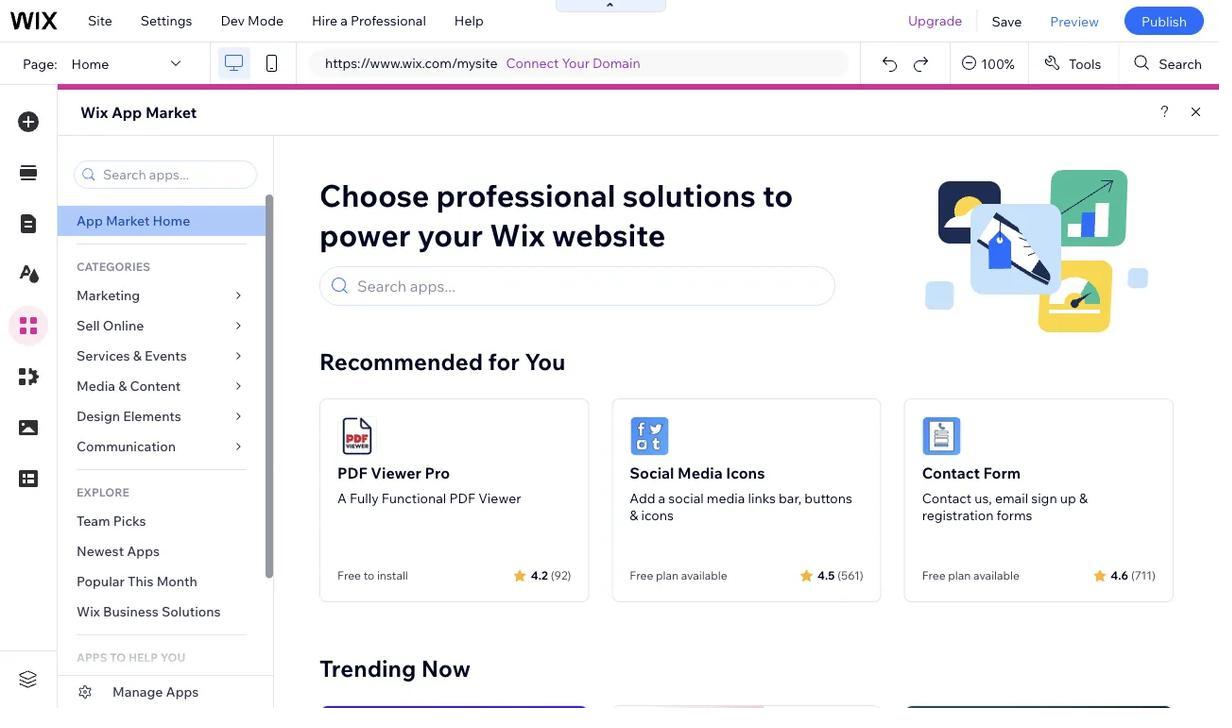 Task type: vqa. For each thing, say whether or not it's contained in the screenshot.


Task type: locate. For each thing, give the bounding box(es) containing it.
free left install
[[337, 569, 361, 583]]

1 plan from the left
[[656, 569, 679, 583]]

apps inside 'link'
[[127, 543, 160, 560]]

4.6
[[1111, 569, 1129, 583]]

wix
[[80, 103, 108, 122], [490, 216, 545, 254], [77, 604, 100, 621]]

1 vertical spatial a
[[658, 491, 666, 507]]

picks
[[113, 513, 146, 530]]

https://www.wix.com/mysite
[[325, 55, 498, 71]]

upgrade
[[908, 12, 963, 29]]

& inside contact form contact us, email sign up & registration forms
[[1079, 491, 1088, 507]]

1 horizontal spatial free plan available
[[922, 569, 1020, 583]]

0 horizontal spatial available
[[681, 569, 727, 583]]

a right "hire" in the left top of the page
[[341, 12, 348, 29]]

pdf
[[337, 464, 367, 483], [449, 491, 475, 507]]

1 horizontal spatial available
[[974, 569, 1020, 583]]

add
[[630, 491, 655, 507]]

available down forms
[[974, 569, 1020, 583]]

wix for wix app market
[[80, 103, 108, 122]]

apps for manage apps
[[166, 684, 199, 701]]

1 horizontal spatial viewer
[[478, 491, 521, 507]]

free plan available
[[630, 569, 727, 583], [922, 569, 1020, 583]]

1 horizontal spatial to
[[763, 176, 793, 215]]

contact
[[922, 464, 980, 483], [922, 491, 972, 507]]

1 vertical spatial apps
[[166, 684, 199, 701]]

plan down registration
[[948, 569, 971, 583]]

2 vertical spatial wix
[[77, 604, 100, 621]]

& left events
[[133, 348, 142, 364]]

1 vertical spatial contact
[[922, 491, 972, 507]]

home
[[71, 55, 109, 72], [153, 213, 190, 229]]

2 free plan available from the left
[[922, 569, 1020, 583]]

1 free from the left
[[337, 569, 361, 583]]

1 horizontal spatial a
[[658, 491, 666, 507]]

pdf down pro
[[449, 491, 475, 507]]

wix down professional
[[490, 216, 545, 254]]

wix down site
[[80, 103, 108, 122]]

available
[[681, 569, 727, 583], [974, 569, 1020, 583]]

0 horizontal spatial plan
[[656, 569, 679, 583]]

apps for newest apps
[[127, 543, 160, 560]]

media up social
[[678, 464, 723, 483]]

icons
[[641, 508, 674, 524]]

media inside social media icons add a social media links bar, buttons & icons
[[678, 464, 723, 483]]

1 free plan available from the left
[[630, 569, 727, 583]]

0 horizontal spatial free
[[337, 569, 361, 583]]

2 free from the left
[[630, 569, 653, 583]]

search button
[[1119, 43, 1219, 84]]

you
[[525, 348, 566, 376]]

plan down icons
[[656, 569, 679, 583]]

0 horizontal spatial viewer
[[371, 464, 421, 483]]

install
[[377, 569, 408, 583]]

0 vertical spatial a
[[341, 12, 348, 29]]

1 horizontal spatial plan
[[948, 569, 971, 583]]

free down registration
[[922, 569, 946, 583]]

&
[[133, 348, 142, 364], [118, 378, 127, 395], [1079, 491, 1088, 507], [630, 508, 638, 524]]

to left install
[[364, 569, 374, 583]]

bar,
[[779, 491, 802, 507]]

services & events
[[77, 348, 187, 364]]

to
[[763, 176, 793, 215], [364, 569, 374, 583]]

market
[[146, 103, 197, 122], [106, 213, 150, 229]]

pdf up a
[[337, 464, 367, 483]]

wix for wix business solutions
[[77, 604, 100, 621]]

contact down contact form logo
[[922, 464, 980, 483]]

0 vertical spatial viewer
[[371, 464, 421, 483]]

to right solutions
[[763, 176, 793, 215]]

1 vertical spatial home
[[153, 213, 190, 229]]

icons
[[726, 464, 765, 483]]

you
[[160, 651, 185, 665]]

wix business solutions link
[[58, 597, 266, 628]]

0 vertical spatial app
[[111, 103, 142, 122]]

0 horizontal spatial pdf
[[337, 464, 367, 483]]

forms
[[997, 508, 1033, 524]]

3 free from the left
[[922, 569, 946, 583]]

0 vertical spatial market
[[146, 103, 197, 122]]

sell online link
[[58, 311, 266, 341]]

app
[[111, 103, 142, 122], [77, 213, 103, 229]]

0 vertical spatial contact
[[922, 464, 980, 483]]

social media icons logo image
[[630, 417, 670, 457]]

free plan available down registration
[[922, 569, 1020, 583]]

0 horizontal spatial free plan available
[[630, 569, 727, 583]]

contact form contact us, email sign up & registration forms
[[922, 464, 1088, 524]]

1 available from the left
[[681, 569, 727, 583]]

services & events link
[[58, 341, 266, 371]]

a up icons
[[658, 491, 666, 507]]

apps up this
[[127, 543, 160, 560]]

1 vertical spatial wix
[[490, 216, 545, 254]]

media
[[707, 491, 745, 507]]

& inside social media icons add a social media links bar, buttons & icons
[[630, 508, 638, 524]]

professional
[[436, 176, 616, 215]]

market up 'categories'
[[106, 213, 150, 229]]

marketing
[[77, 287, 140, 304]]

1 horizontal spatial media
[[678, 464, 723, 483]]

free plan available down icons
[[630, 569, 727, 583]]

publish button
[[1125, 7, 1204, 35]]

domain
[[593, 55, 641, 71]]

tools
[[1069, 55, 1101, 72]]

1 horizontal spatial apps
[[166, 684, 199, 701]]

1 vertical spatial pdf
[[449, 491, 475, 507]]

to inside choose professional solutions to power your wix website
[[763, 176, 793, 215]]

home down site
[[71, 55, 109, 72]]

choose
[[319, 176, 430, 215]]

this
[[128, 574, 154, 590]]

wix app market
[[80, 103, 197, 122]]

search apps... field up app market home link
[[97, 162, 250, 188]]

design elements
[[77, 408, 181, 425]]

& down add
[[630, 508, 638, 524]]

0 vertical spatial search apps... field
[[97, 162, 250, 188]]

viewer
[[371, 464, 421, 483], [478, 491, 521, 507]]

buttons
[[805, 491, 852, 507]]

recommended for you
[[319, 348, 566, 376]]

1 vertical spatial media
[[678, 464, 723, 483]]

now
[[421, 655, 471, 683]]

Search apps... field
[[97, 162, 250, 188], [352, 267, 826, 305]]

free down icons
[[630, 569, 653, 583]]

functional
[[382, 491, 446, 507]]

0 horizontal spatial search apps... field
[[97, 162, 250, 188]]

contact up registration
[[922, 491, 972, 507]]

(561)
[[838, 569, 864, 583]]

a
[[341, 12, 348, 29], [658, 491, 666, 507]]

market down settings at the left top of page
[[146, 103, 197, 122]]

power
[[319, 216, 411, 254]]

to
[[110, 651, 126, 665]]

0 vertical spatial apps
[[127, 543, 160, 560]]

2 available from the left
[[974, 569, 1020, 583]]

design elements link
[[58, 402, 266, 432]]

0 horizontal spatial media
[[77, 378, 115, 395]]

2 plan from the left
[[948, 569, 971, 583]]

newest apps
[[77, 543, 160, 560]]

& right up on the bottom of page
[[1079, 491, 1088, 507]]

0 vertical spatial home
[[71, 55, 109, 72]]

apps down you
[[166, 684, 199, 701]]

1 horizontal spatial free
[[630, 569, 653, 583]]

popular this month
[[77, 574, 197, 590]]

help
[[128, 651, 158, 665]]

email
[[995, 491, 1029, 507]]

pdf viewer pro logo image
[[337, 417, 377, 457]]

0 horizontal spatial app
[[77, 213, 103, 229]]

form
[[984, 464, 1021, 483]]

wix inside choose professional solutions to power your wix website
[[490, 216, 545, 254]]

recommended
[[319, 348, 483, 376]]

plan for contact
[[948, 569, 971, 583]]

0 vertical spatial to
[[763, 176, 793, 215]]

apps
[[127, 543, 160, 560], [166, 684, 199, 701]]

apps inside button
[[166, 684, 199, 701]]

search apps... field down website at top
[[352, 267, 826, 305]]

us,
[[975, 491, 992, 507]]

social media icons add a social media links bar, buttons & icons
[[630, 464, 852, 524]]

a
[[337, 491, 347, 507]]

https://www.wix.com/mysite connect your domain
[[325, 55, 641, 71]]

app market home
[[77, 213, 190, 229]]

0 horizontal spatial apps
[[127, 543, 160, 560]]

choose professional solutions to power your wix website
[[319, 176, 793, 254]]

wix down popular
[[77, 604, 100, 621]]

website
[[552, 216, 666, 254]]

available down social
[[681, 569, 727, 583]]

media
[[77, 378, 115, 395], [678, 464, 723, 483]]

1 horizontal spatial app
[[111, 103, 142, 122]]

home up marketing link at the left of page
[[153, 213, 190, 229]]

popular
[[77, 574, 125, 590]]

online
[[103, 318, 144, 334]]

1 vertical spatial search apps... field
[[352, 267, 826, 305]]

newest apps link
[[58, 537, 266, 567]]

0 vertical spatial wix
[[80, 103, 108, 122]]

2 horizontal spatial free
[[922, 569, 946, 583]]

pro
[[425, 464, 450, 483]]

viewer up functional at bottom left
[[371, 464, 421, 483]]

media & content
[[77, 378, 181, 395]]

free for pdf viewer pro
[[337, 569, 361, 583]]

media up design
[[77, 378, 115, 395]]

viewer right functional at bottom left
[[478, 491, 521, 507]]

sell
[[77, 318, 100, 334]]

0 vertical spatial media
[[77, 378, 115, 395]]

media & content link
[[58, 371, 266, 402]]

1 vertical spatial to
[[364, 569, 374, 583]]



Task type: describe. For each thing, give the bounding box(es) containing it.
manage apps button
[[58, 677, 273, 709]]

dev mode
[[221, 12, 284, 29]]

(711)
[[1131, 569, 1156, 583]]

team picks
[[77, 513, 146, 530]]

manage
[[112, 684, 163, 701]]

1 horizontal spatial search apps... field
[[352, 267, 826, 305]]

0 horizontal spatial home
[[71, 55, 109, 72]]

mode
[[248, 12, 284, 29]]

apps
[[77, 651, 107, 665]]

100% button
[[951, 43, 1028, 84]]

up
[[1060, 491, 1076, 507]]

explore
[[77, 485, 129, 500]]

publish
[[1142, 13, 1187, 29]]

free for contact form
[[922, 569, 946, 583]]

site
[[88, 12, 112, 29]]

contact form logo image
[[922, 417, 962, 457]]

a inside social media icons add a social media links bar, buttons & icons
[[658, 491, 666, 507]]

newest
[[77, 543, 124, 560]]

business
[[103, 604, 159, 621]]

wix business solutions
[[77, 604, 221, 621]]

plan for icons
[[656, 569, 679, 583]]

1 contact from the top
[[922, 464, 980, 483]]

hire a professional
[[312, 12, 426, 29]]

available for icons
[[681, 569, 727, 583]]

1 vertical spatial market
[[106, 213, 150, 229]]

preview
[[1050, 13, 1099, 29]]

4.2
[[531, 569, 548, 583]]

1 vertical spatial app
[[77, 213, 103, 229]]

free plan available for icons
[[630, 569, 727, 583]]

help
[[455, 12, 484, 29]]

save button
[[978, 0, 1036, 42]]

search
[[1159, 55, 1202, 72]]

sell online
[[77, 318, 144, 334]]

& up design elements
[[118, 378, 127, 395]]

app market home link
[[58, 206, 266, 236]]

2 contact from the top
[[922, 491, 972, 507]]

design
[[77, 408, 120, 425]]

tools button
[[1029, 43, 1119, 84]]

4.5 (561)
[[818, 569, 864, 583]]

dev
[[221, 12, 245, 29]]

trending now
[[319, 655, 471, 683]]

(92)
[[551, 569, 571, 583]]

registration
[[922, 508, 994, 524]]

marketing link
[[58, 281, 266, 311]]

your
[[418, 216, 483, 254]]

manage apps
[[112, 684, 199, 701]]

pdf viewer pro a fully functional pdf viewer
[[337, 464, 521, 507]]

4.2 (92)
[[531, 569, 571, 583]]

save
[[992, 13, 1022, 29]]

1 horizontal spatial pdf
[[449, 491, 475, 507]]

elements
[[123, 408, 181, 425]]

preview button
[[1036, 0, 1113, 42]]

1 vertical spatial viewer
[[478, 491, 521, 507]]

0 horizontal spatial to
[[364, 569, 374, 583]]

free to install
[[337, 569, 408, 583]]

free plan available for contact
[[922, 569, 1020, 583]]

fully
[[350, 491, 379, 507]]

4.6 (711)
[[1111, 569, 1156, 583]]

professional
[[351, 12, 426, 29]]

social
[[669, 491, 704, 507]]

free for social media icons
[[630, 569, 653, 583]]

connect
[[506, 55, 559, 71]]

services
[[77, 348, 130, 364]]

settings
[[141, 12, 192, 29]]

100%
[[981, 55, 1015, 72]]

0 horizontal spatial a
[[341, 12, 348, 29]]

content
[[130, 378, 181, 395]]

apps to help you
[[77, 651, 185, 665]]

0 vertical spatial pdf
[[337, 464, 367, 483]]

4.5
[[818, 569, 835, 583]]

available for contact
[[974, 569, 1020, 583]]

trending
[[319, 655, 416, 683]]

1 horizontal spatial home
[[153, 213, 190, 229]]

events
[[145, 348, 187, 364]]

links
[[748, 491, 776, 507]]

solutions
[[162, 604, 221, 621]]

categories
[[77, 259, 150, 274]]

hire
[[312, 12, 338, 29]]

for
[[488, 348, 520, 376]]

communication link
[[58, 432, 266, 462]]

social
[[630, 464, 674, 483]]

month
[[157, 574, 197, 590]]

solutions
[[623, 176, 756, 215]]

sign
[[1031, 491, 1057, 507]]



